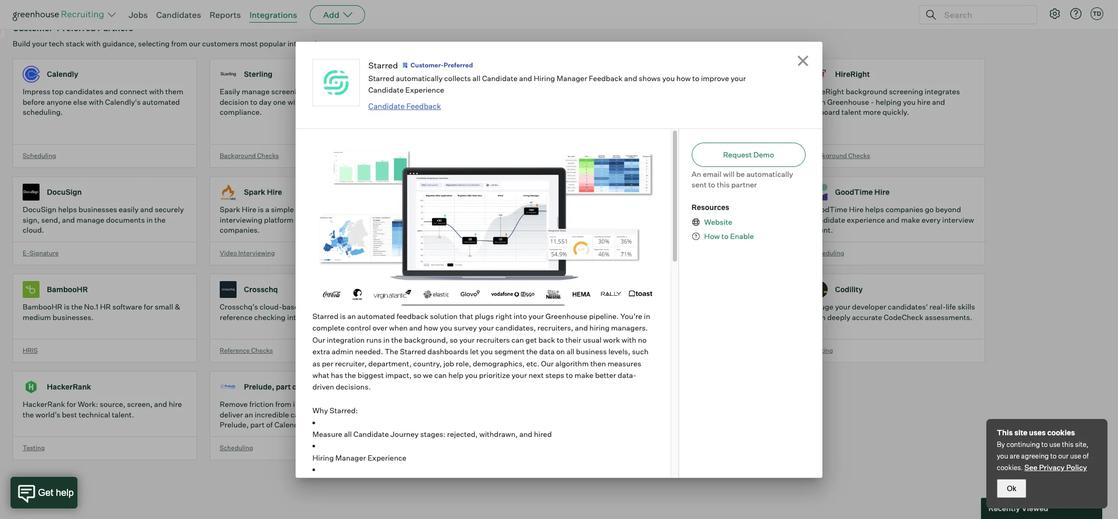 Task type: describe. For each thing, give the bounding box(es) containing it.
a great candidate experience helps you hire the best talent - great onboarding ensures you retain them.
[[614, 400, 777, 430]]

1 vertical spatial hiring
[[383, 477, 403, 486]]

manage inside easily manage screening and onboarding from decision to day one with greater efficiency and compliance.
[[242, 87, 270, 96]]

greenhouse onboarding
[[638, 383, 726, 392]]

this site uses cookies
[[997, 428, 1075, 437]]

on inside unleash your greenhouse data with talentwall and see what's really going on in your pipeline. combine visual candidate management with beautiful, automated analytics dashboards. think kanban for recruiting!
[[708, 97, 717, 106]]

and inside spark hire is a simple and affordable video interviewing platform used by 4,000+ companies.
[[296, 205, 309, 214]]

why
[[313, 406, 328, 415]]

recruitment optimization & analytics
[[614, 152, 725, 160]]

starred banner image image
[[313, 143, 658, 309]]

automatically inside an email will be automatically sent to this partner
[[747, 170, 793, 179]]

of inside by continuing to use this site, you are agreeing to our use of cookies.
[[1083, 452, 1089, 461]]

hiring inside starred is an automated feedback solution that plugs right into your greenhouse pipeline. you're in complete control over when and how you survey your candidates, recruiters, and hiring managers. our integration runs in the background, so your recruiters can get back to their usual work with no extra admin needed. the starred dashboards let you segment the data on all business levels, such as per recruiter, department, country, job role, demographics, etc. our algorithm then measures what has the biggest impact, so we can help you prioritize your next steps to make better data- driven decisions.
[[590, 324, 610, 333]]

of inside make better talent decisions with a comprehensive suite of scientifically validated assessments.
[[490, 215, 497, 224]]

1 vertical spatial starred automatically collects all candidate and hiring manager feedback and shows you how to improve your candidate experience
[[417, 303, 581, 332]]

you right ensures
[[748, 410, 760, 419]]

a inside spark hire is a simple and affordable video interviewing platform used by 4,000+ companies.
[[265, 205, 269, 214]]

greenhouse inside starred is an automated feedback solution that plugs right into your greenhouse pipeline. you're in complete control over when and how you survey your candidates, recruiters, and hiring managers. our integration runs in the background, so your recruiters can get back to their usual work with no extra admin needed. the starred dashboards let you segment the data on all business levels, such as per recruiter, department, country, job role, demographics, etc. our algorithm then measures what has the biggest impact, so we can help you prioritize your next steps to make better data- driven decisions.
[[546, 312, 588, 321]]

plugs
[[475, 312, 494, 321]]

and up deep
[[519, 74, 532, 82]]

you inside hireright background screening integrates with greenhouse - helping you hire and onboard talent more quickly.
[[903, 97, 916, 106]]

1 horizontal spatial use
[[1070, 452, 1082, 461]]

see privacy policy
[[1025, 463, 1087, 472]]

0 vertical spatial talentwall
[[638, 70, 676, 79]]

candidate up candidate feedback link
[[368, 85, 404, 94]]

and inside unleash your greenhouse data with talentwall and see what's really going on in your pipeline. combine visual candidate management with beautiful, automated analytics dashboards. think kanban for recruiting!
[[614, 97, 627, 106]]

data-
[[618, 371, 637, 380]]

bamboohr is the no.1 hr software for small & medium businesses.
[[23, 303, 180, 322]]

white
[[726, 205, 744, 214]]

2 vertical spatial manager
[[335, 454, 366, 463]]

interview inside remove friction from interview scheduling and deliver an incredible candidate experience with prelude, part of calendly.
[[293, 400, 325, 409]]

4,000+
[[324, 215, 350, 224]]

background,
[[404, 336, 448, 345]]

and right easily
[[140, 205, 153, 214]]

algorithm
[[556, 359, 589, 368]]

in inside docusign helps businesses easily and securely sign, send, and manage documents in the cloud.
[[147, 215, 153, 224]]

0 vertical spatial improve
[[701, 74, 729, 82]]

hire for a great candidate experience helps you hire the best talent - great onboarding ensures you retain them.
[[751, 400, 764, 409]]

see privacy policy link
[[1025, 463, 1087, 472]]

request
[[723, 150, 752, 159]]

sign,
[[23, 215, 40, 224]]

candidate inside remove friction from interview scheduling and deliver an incredible candidate experience with prelude, part of calendly.
[[291, 410, 325, 419]]

resources
[[692, 203, 730, 212]]

1 vertical spatial experience
[[509, 323, 548, 332]]

with inside source, screen, and rank candidates automatically with power of deep learning ai
[[465, 97, 480, 106]]

specifically
[[614, 313, 653, 322]]

rank
[[487, 87, 502, 96]]

in right d&i
[[358, 477, 365, 486]]

2 horizontal spatial &
[[708, 188, 714, 197]]

1 horizontal spatial can
[[512, 336, 524, 345]]

of left driven
[[292, 383, 299, 392]]

control
[[347, 324, 371, 333]]

1 vertical spatial how
[[560, 313, 574, 322]]

0 horizontal spatial hiring
[[313, 454, 334, 463]]

preferred for customer-preferred partners
[[57, 23, 96, 33]]

and up 'candidates,'
[[507, 313, 520, 322]]

jobs link
[[129, 9, 148, 20]]

biggest
[[358, 371, 384, 380]]

management
[[704, 108, 750, 117]]

0 vertical spatial our
[[313, 336, 325, 345]]

all up 'candidates,'
[[521, 303, 529, 312]]

preferred for customer-preferred
[[444, 61, 473, 69]]

candidate up recruiters,
[[531, 303, 566, 312]]

2 vertical spatial experience
[[368, 454, 407, 463]]

continuing
[[1007, 441, 1040, 449]]

1 vertical spatial calendly
[[301, 383, 332, 392]]

candidates inside text candidates and automate a white glove candidate experience in greenhouse.
[[631, 205, 669, 214]]

prelude, inside remove friction from interview scheduling and deliver an incredible candidate experience with prelude, part of calendly.
[[220, 421, 249, 430]]

remove
[[220, 400, 248, 409]]

0 vertical spatial starred automatically collects all candidate and hiring manager feedback and shows you how to improve your candidate experience
[[368, 74, 746, 94]]

such
[[632, 347, 649, 356]]

make inside starred is an automated feedback solution that plugs right into your greenhouse pipeline. you're in complete control over when and how you survey your candidates, recruiters, and hiring managers. our integration runs in the background, so your recruiters can get back to their usual work with no extra admin needed. the starred dashboards let you segment the data on all business levels, such as per recruiter, department, country, job role, demographics, etc. our algorithm then measures what has the biggest impact, so we can help you prioritize your next steps to make better data- driven decisions.
[[575, 371, 594, 380]]

unleash your greenhouse data with talentwall and see what's really going on in your pipeline. combine visual candidate management with beautiful, automated analytics dashboards. think kanban for recruiting!
[[614, 87, 775, 137]]

incredible
[[255, 410, 289, 419]]

agreeing
[[1021, 452, 1049, 461]]

0 horizontal spatial shows
[[522, 313, 544, 322]]

1 vertical spatial hiring
[[417, 313, 438, 322]]

segment
[[495, 347, 525, 356]]

background for easily manage screening and onboarding from decision to day one with greater efficiency and compliance.
[[220, 152, 256, 160]]

to up going
[[693, 74, 700, 82]]

0 vertical spatial prelude,
[[244, 383, 274, 392]]

used
[[295, 215, 312, 224]]

with left them
[[149, 87, 164, 96]]

with inside starred is an automated feedback solution that plugs right into your greenhouse pipeline. you're in complete control over when and how you survey your candidates, recruiters, and hiring managers. our integration runs in the background, so your recruiters can get back to their usual work with no extra admin needed. the starred dashboards let you segment the data on all business levels, such as per recruiter, department, country, job role, demographics, etc. our algorithm then measures what has the biggest impact, so we can help you prioritize your next steps to make better data- driven decisions.
[[622, 336, 636, 345]]

helps inside goodtime hire helps companies go beyond candidate experience and make every interview count.
[[865, 205, 884, 214]]

businesses
[[78, 205, 117, 214]]

candidate up hiring manager experience
[[354, 430, 389, 439]]

automatically up "source," on the left
[[396, 74, 443, 82]]

in right you're
[[644, 312, 650, 321]]

measure for measure d&i in your hiring process
[[313, 477, 342, 486]]

to inside easily manage screening and onboarding from decision to day one with greater efficiency and compliance.
[[250, 97, 257, 106]]

candidate right efficiency
[[368, 102, 405, 111]]

analytics
[[698, 152, 725, 160]]

quickly.
[[883, 108, 909, 117]]

testing for gauge your developer candidates' real-life skills with deeply accurate codecheck assessments.
[[811, 347, 833, 355]]

1 horizontal spatial great
[[657, 410, 676, 419]]

background for hireright background screening integrates with greenhouse - helping you hire and onboard talent more quickly.
[[811, 152, 847, 160]]

role,
[[456, 359, 471, 368]]

has
[[331, 371, 343, 380]]

1 vertical spatial our
[[541, 359, 554, 368]]

td
[[1093, 10, 1102, 17]]

hire inside hireright background screening integrates with greenhouse - helping you hire and onboard talent more quickly.
[[917, 97, 931, 106]]

you up recruiters,
[[546, 313, 558, 322]]

companies.
[[220, 226, 260, 235]]

all up source, screen, and rank candidates automatically with power of deep learning ai
[[473, 74, 481, 82]]

and down feedback
[[409, 324, 422, 333]]

automatically inside source, screen, and rank candidates automatically with power of deep learning ai
[[417, 97, 464, 106]]

docusign helps businesses easily and securely sign, send, and manage documents in the cloud.
[[23, 205, 184, 235]]

with inside remove friction from interview scheduling and deliver an incredible candidate experience with prelude, part of calendly.
[[366, 410, 381, 419]]

starred:
[[330, 406, 358, 415]]

is for hired is a job opportunity marketplace created specifically for tech talent.
[[635, 303, 640, 312]]

an inside remove friction from interview scheduling and deliver an incredible candidate experience with prelude, part of calendly.
[[245, 410, 253, 419]]

0 vertical spatial experience
[[405, 85, 444, 94]]

Search text field
[[942, 7, 1027, 22]]

integrations.
[[288, 39, 332, 48]]

is for bamboohr is the no.1 hr software for small & medium businesses.
[[64, 303, 70, 312]]

viewed
[[1022, 505, 1049, 513]]

site
[[1015, 428, 1028, 437]]

with right data
[[722, 87, 737, 96]]

and up greater
[[307, 87, 320, 96]]

simple
[[271, 205, 294, 214]]

greater
[[304, 97, 329, 106]]

onboarding inside easily manage screening and onboarding from decision to day one with greater efficiency and compliance.
[[322, 87, 362, 96]]

the inside crosschq's cloud-based platform brings reference checking into the 21st century.
[[302, 313, 313, 322]]

0 vertical spatial &
[[692, 152, 696, 160]]

2 horizontal spatial how
[[677, 74, 691, 82]]

source,
[[100, 400, 125, 409]]

is for starred is an automated feedback solution that plugs right into your greenhouse pipeline. you're in complete control over when and how you survey your candidates, recruiters, and hiring managers. our integration runs in the background, so your recruiters can get back to their usual work with no extra admin needed. the starred dashboards let you segment the data on all business levels, such as per recruiter, department, country, job role, demographics, etc. our algorithm then measures what has the biggest impact, so we can help you prioritize your next steps to make better data- driven decisions.
[[340, 312, 346, 321]]

make better talent decisions with a comprehensive suite of scientifically validated assessments.
[[417, 205, 575, 235]]

and up recruiters,
[[568, 303, 581, 312]]

of inside remove friction from interview scheduling and deliver an incredible candidate experience with prelude, part of calendly.
[[266, 421, 273, 430]]

measure for measure all candidate journey stages: rejected, withdrawn, and hired
[[313, 430, 342, 439]]

and right send,
[[62, 215, 75, 224]]

and inside text candidates and automate a white glove candidate experience in greenhouse.
[[671, 205, 684, 214]]

next
[[529, 371, 544, 380]]

bamboohr for bamboohr is the no.1 hr software for small & medium businesses.
[[23, 303, 62, 312]]

spark hire
[[244, 188, 282, 197]]

with inside hireright background screening integrates with greenhouse - helping you hire and onboard talent more quickly.
[[811, 97, 826, 106]]

helps inside docusign helps businesses easily and securely sign, send, and manage documents in the cloud.
[[58, 205, 77, 214]]

you right let
[[480, 347, 493, 356]]

with right else on the left top
[[89, 97, 103, 106]]

and up their
[[575, 324, 588, 333]]

candidate down "background,"
[[417, 347, 447, 355]]

and inside impress top candidates and connect with them before anyone else with calendly's automated scheduling.
[[105, 87, 118, 96]]

automated inside starred is an automated feedback solution that plugs right into your greenhouse pipeline. you're in complete control over when and how you survey your candidates, recruiters, and hiring managers. our integration runs in the background, so your recruiters can get back to their usual work with no extra admin needed. the starred dashboards let you segment the data on all business levels, such as per recruiter, department, country, job role, demographics, etc. our algorithm then measures what has the biggest impact, so we can help you prioritize your next steps to make better data- driven decisions.
[[358, 312, 395, 321]]

experience inside a great candidate experience helps you hire the best talent - great onboarding ensures you retain them.
[[677, 400, 715, 409]]

for inside bamboohr is the no.1 hr software for small & medium businesses.
[[144, 303, 153, 312]]

and up unleash
[[624, 74, 637, 82]]

automation
[[716, 188, 758, 197]]

pipeline. inside unleash your greenhouse data with talentwall and see what's really going on in your pipeline. combine visual candidate management with beautiful, automated analytics dashboards. think kanban for recruiting!
[[743, 97, 773, 106]]

starred is an automated feedback solution that plugs right into your greenhouse pipeline. you're in complete control over when and how you survey your candidates, recruiters, and hiring managers. our integration runs in the background, so your recruiters can get back to their usual work with no extra admin needed. the starred dashboards let you segment the data on all business levels, such as per recruiter, department, country, job role, demographics, etc. our algorithm then measures what has the biggest impact, so we can help you prioritize your next steps to make better data- driven decisions.
[[313, 312, 650, 392]]

and right efficiency
[[365, 97, 378, 106]]

eightfold
[[441, 70, 474, 79]]

candidates
[[156, 9, 201, 20]]

request demo button
[[692, 143, 806, 167]]

customer- for customer-preferred partners
[[13, 23, 57, 33]]

no.1
[[84, 303, 98, 312]]

make
[[417, 205, 436, 214]]

checks right reference
[[251, 347, 273, 355]]

hire for hackerrank for work: source, screen, and hire the world's best technical talent.
[[169, 400, 182, 409]]

gauge
[[811, 303, 834, 312]]

day
[[259, 97, 272, 106]]

job inside starred is an automated feedback solution that plugs right into your greenhouse pipeline. you're in complete control over when and how you survey your candidates, recruiters, and hiring managers. our integration runs in the background, so your recruiters can get back to their usual work with no extra admin needed. the starred dashboards let you segment the data on all business levels, such as per recruiter, department, country, job role, demographics, etc. our algorithm then measures what has the biggest impact, so we can help you prioritize your next steps to make better data- driven decisions.
[[444, 359, 454, 368]]

0 horizontal spatial crosschq
[[244, 285, 278, 294]]

helps inside a great candidate experience helps you hire the best talent - great onboarding ensures you retain them.
[[716, 400, 735, 409]]

scheduling for remove friction from interview scheduling and deliver an incredible candidate experience with prelude, part of calendly.
[[220, 444, 253, 452]]

automatically up the that
[[444, 303, 491, 312]]

feedback up 'role,'
[[449, 347, 478, 355]]

checks for compliance.
[[257, 152, 279, 160]]

and inside hackerrank for work: source, screen, and hire the world's best technical talent.
[[154, 400, 167, 409]]

let
[[470, 347, 479, 356]]

based
[[282, 303, 303, 312]]

when
[[389, 324, 408, 333]]

life
[[946, 303, 956, 312]]

the inside a great candidate experience helps you hire the best talent - great onboarding ensures you retain them.
[[766, 400, 777, 409]]

1 horizontal spatial by
[[678, 70, 687, 79]]

hire for goodtime hire helps companies go beyond candidate experience and make every interview count.
[[849, 205, 864, 214]]

hris
[[23, 347, 38, 355]]

demo
[[754, 150, 774, 159]]

you up ensures
[[737, 400, 749, 409]]

spark for spark hire is a simple and affordable video interviewing platform used by 4,000+ companies.
[[220, 205, 240, 214]]

candidates inside source, screen, and rank candidates automatically with power of deep learning ai
[[504, 87, 542, 96]]

your inside gauge your developer candidates' real-life skills with deeply accurate codecheck assessments.
[[835, 303, 851, 312]]

gauge your developer candidates' real-life skills with deeply accurate codecheck assessments.
[[811, 303, 975, 322]]

candidate inside text candidates and automate a white glove candidate experience in greenhouse.
[[614, 215, 648, 224]]

to up privacy
[[1051, 452, 1057, 461]]

experience inside goodtime hire helps companies go beyond candidate experience and make every interview count.
[[847, 215, 885, 224]]

feedback up unleash
[[589, 74, 623, 82]]

prioritize
[[479, 371, 510, 380]]

talentwall inside unleash your greenhouse data with talentwall and see what's really going on in your pipeline. combine visual candidate management with beautiful, automated analytics dashboards. think kanban for recruiting!
[[739, 87, 775, 96]]

you down 'role,'
[[465, 371, 478, 380]]

d&i
[[344, 477, 357, 486]]

you inside by continuing to use this site, you are agreeing to our use of cookies.
[[997, 452, 1009, 461]]

build
[[13, 39, 30, 48]]

this inside by continuing to use this site, you are agreeing to our use of cookies.
[[1062, 441, 1074, 449]]

impact,
[[385, 371, 412, 380]]

over
[[373, 324, 388, 333]]

easily
[[220, 87, 240, 96]]

partners
[[98, 23, 133, 33]]

talent inside hireright background screening integrates with greenhouse - helping you hire and onboard talent more quickly.
[[842, 108, 862, 117]]

for inside unleash your greenhouse data with talentwall and see what's really going on in your pipeline. combine visual candidate management with beautiful, automated analytics dashboards. think kanban for recruiting!
[[664, 128, 673, 137]]

better inside starred is an automated feedback solution that plugs right into your greenhouse pipeline. you're in complete control over when and how you survey your candidates, recruiters, and hiring managers. our integration runs in the background, so your recruiters can get back to their usual work with no extra admin needed. the starred dashboards let you segment the data on all business levels, such as per recruiter, department, country, job role, demographics, etc. our algorithm then measures what has the biggest impact, so we can help you prioritize your next steps to make better data- driven decisions.
[[595, 371, 616, 380]]

onboarding
[[683, 383, 726, 392]]

to down feedback
[[417, 323, 424, 332]]

a inside make better talent decisions with a comprehensive suite of scientifically validated assessments.
[[532, 205, 536, 214]]

with right stack
[[86, 39, 101, 48]]

cookies
[[1048, 428, 1075, 437]]

how to enable
[[704, 232, 754, 241]]

to right how
[[722, 232, 729, 241]]

with up dashboards.
[[752, 108, 766, 117]]

make inside goodtime hire helps companies go beyond candidate experience and make every interview count.
[[901, 215, 920, 224]]

candidate down text in the top of the page
[[614, 249, 644, 257]]

hire for spark hire is a simple and affordable video interviewing platform used by 4,000+ companies.
[[242, 205, 256, 214]]

greenhouse.
[[698, 215, 742, 224]]

0 vertical spatial from
[[171, 39, 187, 48]]

usual
[[583, 336, 602, 345]]

scheduling for goodtime hire helps companies go beyond candidate experience and make every interview count.
[[811, 249, 845, 257]]

all down starred:
[[344, 430, 352, 439]]

our inside by continuing to use this site, you are agreeing to our use of cookies.
[[1059, 452, 1069, 461]]

in right runs
[[383, 336, 390, 345]]

software
[[112, 303, 142, 312]]

in inside unleash your greenhouse data with talentwall and see what's really going on in your pipeline. combine visual candidate management with beautiful, automated analytics dashboards. think kanban for recruiting!
[[718, 97, 725, 106]]

1 horizontal spatial part
[[276, 383, 291, 392]]

candidate inside goodtime hire helps companies go beyond candidate experience and make every interview count.
[[811, 215, 846, 224]]

per
[[322, 359, 334, 368]]

automated inside impress top candidates and connect with them before anyone else with calendly's automated scheduling.
[[142, 97, 180, 106]]

experience inside remove friction from interview scheduling and deliver an incredible candidate experience with prelude, part of calendly.
[[327, 410, 365, 419]]

talent inside make better talent decisions with a comprehensive suite of scientifically validated assessments.
[[460, 205, 480, 214]]

and inside hireright background screening integrates with greenhouse - helping you hire and onboard talent more quickly.
[[932, 97, 945, 106]]

0 vertical spatial hiring
[[534, 74, 555, 82]]

decision
[[220, 97, 249, 106]]

prelude, part of calendly
[[244, 383, 332, 392]]

connect
[[120, 87, 148, 96]]

you down solution
[[440, 324, 452, 333]]

2 horizontal spatial manager
[[557, 74, 587, 82]]

candidate up the 'rank'
[[482, 74, 518, 82]]

to down recruiters,
[[557, 336, 564, 345]]

hireright for hireright
[[835, 70, 870, 79]]

candidate inside a great candidate experience helps you hire the best talent - great onboarding ensures you retain them.
[[641, 400, 675, 409]]

automated inside unleash your greenhouse data with talentwall and see what's really going on in your pipeline. combine visual candidate management with beautiful, automated analytics dashboards. think kanban for recruiting!
[[648, 118, 686, 127]]

codility
[[835, 285, 863, 294]]

1 horizontal spatial so
[[450, 336, 458, 345]]

companies
[[886, 205, 924, 214]]

hired
[[534, 430, 552, 439]]

feedback up recruiters
[[472, 313, 506, 322]]

0 vertical spatial texting
[[680, 188, 707, 197]]

to down algorithm
[[566, 371, 573, 380]]

with inside easily manage screening and onboarding from decision to day one with greater efficiency and compliance.
[[288, 97, 302, 106]]

cloud-
[[260, 303, 282, 312]]

the inside bamboohr is the no.1 hr software for small & medium businesses.
[[71, 303, 83, 312]]

td button
[[1091, 7, 1104, 20]]

- inside a great candidate experience helps you hire the best talent - great onboarding ensures you retain them.
[[652, 410, 656, 419]]

candidate inside unleash your greenhouse data with talentwall and see what's really going on in your pipeline. combine visual candidate management with beautiful, automated analytics dashboards. think kanban for recruiting!
[[668, 108, 703, 117]]

greenhouse up them. at right bottom
[[638, 383, 682, 392]]

best inside a great candidate experience helps you hire the best talent - great onboarding ensures you retain them.
[[614, 410, 629, 419]]

job inside hired is a job opportunity marketplace created specifically for tech talent.
[[648, 303, 659, 312]]

etc.
[[526, 359, 540, 368]]

managers.
[[611, 324, 648, 333]]



Task type: vqa. For each thing, say whether or not it's contained in the screenshot.


Task type: locate. For each thing, give the bounding box(es) containing it.
0 horizontal spatial so
[[413, 371, 422, 380]]

interview
[[943, 215, 974, 224], [293, 400, 325, 409]]

hireright up background
[[835, 70, 870, 79]]

recently
[[989, 505, 1020, 513]]

experience up measure d&i in your hiring process
[[368, 454, 407, 463]]

0 vertical spatial pipeline.
[[743, 97, 773, 106]]

friction
[[249, 400, 274, 409]]

small
[[155, 303, 173, 312]]

1 horizontal spatial customer-
[[411, 61, 444, 69]]

a
[[614, 400, 619, 409]]

interview inside goodtime hire helps companies go beyond candidate experience and make every interview count.
[[943, 215, 974, 224]]

0 vertical spatial our
[[189, 39, 200, 48]]

2 horizontal spatial automated
[[648, 118, 686, 127]]

cookies.
[[997, 464, 1023, 472]]

their
[[566, 336, 582, 345]]

1 vertical spatial part
[[250, 421, 265, 430]]

how
[[677, 74, 691, 82], [560, 313, 574, 322], [424, 324, 438, 333]]

for left work:
[[67, 400, 76, 409]]

goodtime hire
[[835, 188, 890, 197]]

hire inside spark hire is a simple and affordable video interviewing platform used by 4,000+ companies.
[[242, 205, 256, 214]]

0 horizontal spatial onboarding
[[322, 87, 362, 96]]

by
[[997, 441, 1005, 449]]

all up algorithm
[[567, 347, 575, 356]]

guidance,
[[102, 39, 137, 48]]

2 horizontal spatial helps
[[865, 205, 884, 214]]

candidate down text in the top of the page
[[614, 215, 648, 224]]

customer-
[[13, 23, 57, 33], [411, 61, 444, 69]]

part inside remove friction from interview scheduling and deliver an incredible candidate experience with prelude, part of calendly.
[[250, 421, 265, 430]]

0 vertical spatial spark
[[244, 188, 265, 197]]

you up quickly.
[[903, 97, 916, 106]]

pipeline. up dashboards.
[[743, 97, 773, 106]]

0 vertical spatial an
[[347, 312, 356, 321]]

background checks up goodtime hire
[[811, 152, 870, 160]]

talent left more at top right
[[842, 108, 862, 117]]

of inside source, screen, and rank candidates automatically with power of deep learning ai
[[505, 97, 511, 106]]

checks for quickly.
[[849, 152, 870, 160]]

top
[[52, 87, 64, 96]]

candidate feedback up 'role,'
[[417, 347, 478, 355]]

talentwall up what's
[[638, 70, 676, 79]]

screening inside hireright background screening integrates with greenhouse - helping you hire and onboard talent more quickly.
[[889, 87, 923, 96]]

so left we
[[413, 371, 422, 380]]

video
[[220, 249, 237, 257]]

experience
[[405, 85, 444, 94], [509, 323, 548, 332], [368, 454, 407, 463]]

measure all candidate journey stages: rejected, withdrawn, and hired
[[313, 430, 552, 439]]

0 horizontal spatial interview
[[293, 400, 325, 409]]

text
[[614, 205, 629, 214]]

1 vertical spatial from
[[363, 87, 379, 96]]

1 horizontal spatial talentwall
[[739, 87, 775, 96]]

from inside easily manage screening and onboarding from decision to day one with greater efficiency and compliance.
[[363, 87, 379, 96]]

shows up what's
[[639, 74, 661, 82]]

goodtime for goodtime hire helps companies go beyond candidate experience and make every interview count.
[[811, 205, 848, 214]]

from right selecting
[[171, 39, 187, 48]]

0 horizontal spatial how
[[424, 324, 438, 333]]

hire inside hackerrank for work: source, screen, and hire the world's best technical talent.
[[169, 400, 182, 409]]

0 vertical spatial candidate feedback
[[368, 102, 441, 111]]

1 horizontal spatial background checks
[[811, 152, 870, 160]]

data
[[704, 87, 721, 96]]

assessments. inside make better talent decisions with a comprehensive suite of scientifically validated assessments.
[[417, 226, 464, 235]]

feedback down "source," on the left
[[407, 102, 441, 111]]

runs
[[366, 336, 382, 345]]

goodtime up "count." at the top right of page
[[811, 205, 848, 214]]

glove
[[746, 205, 765, 214]]

0 vertical spatial can
[[512, 336, 524, 345]]

for inside hackerrank for work: source, screen, and hire the world's best technical talent.
[[67, 400, 76, 409]]

0 horizontal spatial on
[[556, 347, 565, 356]]

with up sourcing
[[622, 336, 636, 345]]

hire up simple
[[267, 188, 282, 197]]

how up recruiters,
[[560, 313, 574, 322]]

best
[[62, 410, 77, 419], [614, 410, 629, 419]]

1 horizontal spatial platform
[[305, 303, 334, 312]]

with up the scientifically
[[516, 205, 531, 214]]

scheduling down the scheduling.
[[23, 152, 56, 160]]

optimization
[[652, 152, 690, 160]]

medium
[[23, 313, 51, 322]]

hackerrank up work:
[[47, 383, 91, 392]]

1 vertical spatial hired
[[614, 303, 633, 312]]

hire
[[917, 97, 931, 106], [169, 400, 182, 409], [751, 400, 764, 409]]

is inside spark hire is a simple and affordable video interviewing platform used by 4,000+ companies.
[[258, 205, 264, 214]]

hire up interviewing
[[242, 205, 256, 214]]

from inside remove friction from interview scheduling and deliver an incredible candidate experience with prelude, part of calendly.
[[275, 400, 291, 409]]

most
[[240, 39, 258, 48]]

interviewing
[[220, 215, 262, 224]]

hiring left process at the bottom
[[383, 477, 403, 486]]

1 vertical spatial can
[[434, 371, 447, 380]]

onboarding inside a great candidate experience helps you hire the best talent - great onboarding ensures you retain them.
[[677, 410, 717, 419]]

2 screening from the left
[[889, 87, 923, 96]]

experience inside text candidates and automate a white glove candidate experience in greenhouse.
[[650, 215, 688, 224]]

hackerrank for hackerrank
[[47, 383, 91, 392]]

manager
[[557, 74, 587, 82], [440, 313, 470, 322], [335, 454, 366, 463]]

background checks for hireright background screening integrates with greenhouse - helping you hire and onboard talent more quickly.
[[811, 152, 870, 160]]

ok button
[[997, 480, 1027, 499]]

1 vertical spatial preferred
[[444, 61, 473, 69]]

1 background from the left
[[220, 152, 256, 160]]

spark
[[244, 188, 265, 197], [220, 205, 240, 214]]

0 horizontal spatial can
[[434, 371, 447, 380]]

criteria
[[441, 188, 468, 197]]

can right we
[[434, 371, 447, 380]]

goodtime for goodtime hire
[[835, 188, 873, 197]]

documents
[[106, 215, 145, 224]]

candidate up them. at right bottom
[[641, 400, 675, 409]]

0 vertical spatial platform
[[264, 215, 293, 224]]

hackerrank up world's
[[23, 400, 65, 409]]

1 horizontal spatial interview
[[943, 215, 974, 224]]

impress
[[23, 87, 50, 96]]

- inside hireright background screening integrates with greenhouse - helping you hire and onboard talent more quickly.
[[871, 97, 874, 106]]

deep
[[513, 97, 530, 106]]

calendly up top
[[47, 70, 78, 79]]

assessments. for skills
[[925, 313, 973, 322]]

experience up get on the left bottom of page
[[509, 323, 548, 332]]

an inside starred is an automated feedback solution that plugs right into your greenhouse pipeline. you're in complete control over when and how you survey your candidates, recruiters, and hiring managers. our integration runs in the background, so your recruiters can get back to their usual work with no extra admin needed. the starred dashboards let you segment the data on all business levels, such as per recruiter, department, country, job role, demographics, etc. our algorithm then measures what has the biggest impact, so we can help you prioritize your next steps to make better data- driven decisions.
[[347, 312, 356, 321]]

0 horizontal spatial hire
[[169, 400, 182, 409]]

data
[[539, 347, 555, 356]]

2 background from the left
[[811, 152, 847, 160]]

0 vertical spatial this
[[717, 180, 730, 189]]

screening for hire
[[889, 87, 923, 96]]

for
[[664, 128, 673, 137], [144, 303, 153, 312], [654, 313, 664, 322], [67, 400, 76, 409]]

is down 'brings'
[[340, 312, 346, 321]]

0 horizontal spatial texting
[[646, 249, 668, 257]]

impress top candidates and connect with them before anyone else with calendly's automated scheduling.
[[23, 87, 183, 117]]

screening up one
[[271, 87, 305, 96]]

platform up 21st
[[305, 303, 334, 312]]

& inside bamboohr is the no.1 hr software for small & medium businesses.
[[175, 303, 180, 312]]

job down dashboards
[[444, 359, 454, 368]]

tech
[[665, 313, 682, 322]]

platform inside crosschq's cloud-based platform brings reference checking into the 21st century.
[[305, 303, 334, 312]]

hackerrank for hackerrank for work: source, screen, and hire the world's best technical talent.
[[23, 400, 65, 409]]

recruiter,
[[335, 359, 367, 368]]

a inside text candidates and automate a white glove candidate experience in greenhouse.
[[720, 205, 724, 214]]

automated down them
[[142, 97, 180, 106]]

going
[[687, 97, 706, 106]]

into inside crosschq's cloud-based platform brings reference checking into the 21st century.
[[287, 313, 301, 322]]

assessments. down comprehensive
[[417, 226, 464, 235]]

how inside starred is an automated feedback solution that plugs right into your greenhouse pipeline. you're in complete control over when and how you survey your candidates, recruiters, and hiring managers. our integration runs in the background, so your recruiters can get back to their usual work with no extra admin needed. the starred dashboards let you segment the data on all business levels, such as per recruiter, department, country, job role, demographics, etc. our algorithm then measures what has the biggest impact, so we can help you prioritize your next steps to make better data- driven decisions.
[[424, 324, 438, 333]]

1 horizontal spatial this
[[1062, 441, 1074, 449]]

to inside an email will be automatically sent to this partner
[[708, 180, 715, 189]]

and left hired
[[520, 430, 533, 439]]

in inside text candidates and automate a white glove candidate experience in greenhouse.
[[690, 215, 696, 224]]

experience
[[650, 215, 688, 224], [847, 215, 885, 224], [677, 400, 715, 409], [327, 410, 365, 419]]

job
[[648, 303, 659, 312], [444, 359, 454, 368]]

1 best from the left
[[62, 410, 77, 419]]

with right one
[[288, 97, 302, 106]]

0 vertical spatial collects
[[444, 74, 471, 82]]

0 horizontal spatial preferred
[[57, 23, 96, 33]]

recruiters
[[476, 336, 510, 345]]

1 horizontal spatial spark
[[244, 188, 265, 197]]

how up really
[[677, 74, 691, 82]]

customer-preferred partners
[[13, 23, 133, 33]]

configure image
[[1049, 7, 1061, 20]]

from up efficiency
[[363, 87, 379, 96]]

greenhouse recruiting image
[[13, 8, 108, 21]]

an down 'brings'
[[347, 312, 356, 321]]

1 horizontal spatial assessments.
[[925, 313, 973, 322]]

1 vertical spatial -
[[652, 410, 656, 419]]

pipeline. inside starred is an automated feedback solution that plugs right into your greenhouse pipeline. you're in complete control over when and how you survey your candidates, recruiters, and hiring managers. our integration runs in the background, so your recruiters can get back to their usual work with no extra admin needed. the starred dashboards let you segment the data on all business levels, such as per recruiter, department, country, job role, demographics, etc. our algorithm then measures what has the biggest impact, so we can help you prioritize your next steps to make better data- driven decisions.
[[589, 312, 619, 321]]

hire for spark hire
[[267, 188, 282, 197]]

hireright inside hireright background screening integrates with greenhouse - helping you hire and onboard talent more quickly.
[[811, 87, 844, 96]]

scheduling
[[327, 400, 365, 409]]

better up comprehensive
[[437, 205, 458, 214]]

1 vertical spatial this
[[1062, 441, 1074, 449]]

0 vertical spatial onboarding
[[322, 87, 362, 96]]

greenhouse up recruiters,
[[546, 312, 588, 321]]

in down automate
[[690, 215, 696, 224]]

greenhouse inside unleash your greenhouse data with talentwall and see what's really going on in your pipeline. combine visual candidate management with beautiful, automated analytics dashboards. think kanban for recruiting!
[[661, 87, 703, 96]]

candidates inside impress top candidates and connect with them before anyone else with calendly's automated scheduling.
[[65, 87, 103, 96]]

best inside hackerrank for work: source, screen, and hire the world's best technical talent.
[[62, 410, 77, 419]]

with inside make better talent decisions with a comprehensive suite of scientifically validated assessments.
[[516, 205, 531, 214]]

0 vertical spatial manager
[[557, 74, 587, 82]]

talent up them. at right bottom
[[631, 410, 651, 419]]

customer- up build
[[13, 23, 57, 33]]

talentwall up dashboards.
[[739, 87, 775, 96]]

no
[[638, 336, 647, 345]]

an down friction
[[245, 410, 253, 419]]

see
[[1025, 463, 1038, 472]]

0 horizontal spatial great
[[621, 400, 639, 409]]

testing down comprehensive
[[417, 249, 439, 257]]

this inside an email will be automatically sent to this partner
[[717, 180, 730, 189]]

and inside goodtime hire helps companies go beyond candidate experience and make every interview count.
[[887, 215, 900, 224]]

email
[[703, 170, 722, 179]]

learning
[[532, 97, 560, 106]]

feedback
[[397, 312, 428, 321]]

great down greenhouse onboarding
[[657, 410, 676, 419]]

into down the based
[[287, 313, 301, 322]]

-
[[871, 97, 874, 106], [652, 410, 656, 419]]

hire for goodtime hire
[[875, 188, 890, 197]]

1 vertical spatial candidate feedback
[[417, 347, 478, 355]]

for right kanban
[[664, 128, 673, 137]]

1 vertical spatial docusign
[[23, 205, 57, 214]]

and up used
[[296, 205, 309, 214]]

0 vertical spatial screen,
[[445, 87, 471, 96]]

1 background checks from the left
[[220, 152, 279, 160]]

better inside make better talent decisions with a comprehensive suite of scientifically validated assessments.
[[437, 205, 458, 214]]

0 vertical spatial hired
[[638, 285, 658, 294]]

manager up ai
[[557, 74, 587, 82]]

make down companies on the top of page
[[901, 215, 920, 224]]

2 best from the left
[[614, 410, 629, 419]]

1 vertical spatial screen,
[[127, 400, 153, 409]]

into inside starred is an automated feedback solution that plugs right into your greenhouse pipeline. you're in complete control over when and how you survey your candidates, recruiters, and hiring managers. our integration runs in the background, so your recruiters can get back to their usual work with no extra admin needed. the starred dashboards let you segment the data on all business levels, such as per recruiter, department, country, job role, demographics, etc. our algorithm then measures what has the biggest impact, so we can help you prioritize your next steps to make better data- driven decisions.
[[514, 312, 527, 321]]

bamboohr for bamboohr
[[47, 285, 88, 294]]

0 horizontal spatial testing
[[23, 444, 45, 452]]

from up 'incredible'
[[275, 400, 291, 409]]

2 vertical spatial talent
[[631, 410, 651, 419]]

and inside remove friction from interview scheduling and deliver an incredible candidate experience with prelude, part of calendly.
[[366, 400, 379, 409]]

and inside source, screen, and rank candidates automatically with power of deep learning ai
[[472, 87, 485, 96]]

0 horizontal spatial scheduling
[[23, 152, 56, 160]]

0 horizontal spatial helps
[[58, 205, 77, 214]]

greenhouse up really
[[661, 87, 703, 96]]

1 horizontal spatial best
[[614, 410, 629, 419]]

1 horizontal spatial our
[[1059, 452, 1069, 461]]

0 horizontal spatial manager
[[335, 454, 366, 463]]

you up really
[[663, 74, 675, 82]]

by inside spark hire is a simple and affordable video interviewing platform used by 4,000+ companies.
[[313, 215, 322, 224]]

all inside starred is an automated feedback solution that plugs right into your greenhouse pipeline. you're in complete control over when and how you survey your candidates, recruiters, and hiring managers. our integration runs in the background, so your recruiters can get back to their usual work with no extra admin needed. the starred dashboards let you segment the data on all business levels, such as per recruiter, department, country, job role, demographics, etc. our algorithm then measures what has the biggest impact, so we can help you prioritize your next steps to make better data- driven decisions.
[[567, 347, 575, 356]]

candidate up calendly.
[[291, 410, 325, 419]]

0 vertical spatial automated
[[142, 97, 180, 106]]

real-
[[930, 303, 946, 312]]

is inside starred is an automated feedback solution that plugs right into your greenhouse pipeline. you're in complete control over when and how you survey your candidates, recruiters, and hiring managers. our integration runs in the background, so your recruiters can get back to their usual work with no extra admin needed. the starred dashboards let you segment the data on all business levels, such as per recruiter, department, country, job role, demographics, etc. our algorithm then measures what has the biggest impact, so we can help you prioritize your next steps to make better data- driven decisions.
[[340, 312, 346, 321]]

assessments. down life
[[925, 313, 973, 322]]

hireright for hireright background screening integrates with greenhouse - helping you hire and onboard talent more quickly.
[[811, 87, 844, 96]]

add
[[323, 9, 340, 20]]

better down the then
[[595, 371, 616, 380]]

1 vertical spatial onboarding
[[677, 410, 717, 419]]

starred automatically collects all candidate and hiring manager feedback and shows you how to improve your candidate experience up ai
[[368, 74, 746, 94]]

2 vertical spatial scheduling
[[220, 444, 253, 452]]

1 horizontal spatial an
[[347, 312, 356, 321]]

1 vertical spatial manager
[[440, 313, 470, 322]]

testing for hackerrank for work: source, screen, and hire the world's best technical talent.
[[23, 444, 45, 452]]

docusign for docusign helps businesses easily and securely sign, send, and manage documents in the cloud.
[[23, 205, 57, 214]]

in right documents
[[147, 215, 153, 224]]

customer- for customer-preferred
[[411, 61, 444, 69]]

testing for make better talent decisions with a comprehensive suite of scientifically validated assessments.
[[417, 249, 439, 257]]

background
[[846, 87, 888, 96]]

in
[[718, 97, 725, 106], [147, 215, 153, 224], [690, 215, 696, 224], [644, 312, 650, 321], [383, 336, 390, 345], [358, 477, 365, 486]]

to down uses
[[1042, 441, 1048, 449]]

1 horizontal spatial collects
[[493, 303, 520, 312]]

2 measure from the top
[[313, 477, 342, 486]]

0 horizontal spatial by
[[313, 215, 322, 224]]

how up "background,"
[[424, 324, 438, 333]]

screen, inside source, screen, and rank candidates automatically with power of deep learning ai
[[445, 87, 471, 96]]

goodtime inside goodtime hire helps companies go beyond candidate experience and make every interview count.
[[811, 205, 848, 214]]

your
[[32, 39, 47, 48], [731, 74, 746, 82], [644, 87, 659, 96], [726, 97, 742, 106], [835, 303, 851, 312], [529, 312, 544, 321], [455, 323, 471, 332], [479, 324, 494, 333], [459, 336, 475, 345], [512, 371, 527, 380], [366, 477, 382, 486]]

docusign for docusign
[[47, 188, 82, 197]]

deliver
[[220, 410, 243, 419]]

calendly down what
[[301, 383, 332, 392]]

source, screen, and rank candidates automatically with power of deep learning ai
[[417, 87, 569, 106]]

0 horizontal spatial improve
[[426, 323, 454, 332]]

greenhouse inside hireright background screening integrates with greenhouse - helping you hire and onboard talent more quickly.
[[827, 97, 869, 106]]

talent up suite
[[460, 205, 480, 214]]

scheduling for impress top candidates and connect with them before anyone else with calendly's automated scheduling.
[[23, 152, 56, 160]]

a up greenhouse.
[[720, 205, 724, 214]]

great
[[621, 400, 639, 409], [657, 410, 676, 419]]

manage inside docusign helps businesses easily and securely sign, send, and manage documents in the cloud.
[[77, 215, 104, 224]]

0 horizontal spatial hired
[[614, 303, 633, 312]]

candidate down really
[[668, 108, 703, 117]]

screening for one
[[271, 87, 305, 96]]

0 horizontal spatial collects
[[444, 74, 471, 82]]

0 horizontal spatial customer-
[[13, 23, 57, 33]]

brings
[[336, 303, 358, 312]]

easily
[[119, 205, 139, 214]]

with inside gauge your developer candidates' real-life skills with deeply accurate codecheck assessments.
[[811, 313, 826, 322]]

decisions.
[[336, 383, 371, 392]]

privacy
[[1039, 463, 1065, 472]]

1 vertical spatial hackerrank
[[23, 400, 65, 409]]

job up specifically
[[648, 303, 659, 312]]

how
[[704, 232, 720, 241]]

starred automatically collects all candidate and hiring manager feedback and shows you how to improve your candidate experience up recruiters
[[417, 303, 581, 332]]

make
[[901, 215, 920, 224], [575, 371, 594, 380]]

1 vertical spatial automated
[[648, 118, 686, 127]]

hackerrank inside hackerrank for work: source, screen, and hire the world's best technical talent.
[[23, 400, 65, 409]]

0 horizontal spatial use
[[1050, 441, 1061, 449]]

is up specifically
[[635, 303, 640, 312]]

0 vertical spatial crosschq
[[688, 70, 722, 79]]

this down cookies
[[1062, 441, 1074, 449]]

e-signature
[[23, 249, 59, 257]]

0 vertical spatial measure
[[313, 430, 342, 439]]

background checks for easily manage screening and onboarding from decision to day one with greater efficiency and compliance.
[[220, 152, 279, 160]]

screen, inside hackerrank for work: source, screen, and hire the world's best technical talent.
[[127, 400, 153, 409]]

1 horizontal spatial automated
[[358, 312, 395, 321]]

goodtime hire helps companies go beyond candidate experience and make every interview count.
[[811, 205, 974, 235]]

pipeline. up work
[[589, 312, 619, 321]]

the inside hackerrank for work: source, screen, and hire the world's best technical talent.
[[23, 410, 34, 419]]

candidates down grayscale
[[631, 205, 669, 214]]

experience down goodtime hire
[[847, 215, 885, 224]]

really
[[666, 97, 685, 106]]

1 vertical spatial better
[[595, 371, 616, 380]]

hired for hired
[[638, 285, 658, 294]]

a inside hired is a job opportunity marketplace created specifically for tech talent.
[[642, 303, 646, 312]]

1 vertical spatial collects
[[493, 303, 520, 312]]

1 vertical spatial assessments.
[[925, 313, 973, 322]]

hiring
[[590, 324, 610, 333], [383, 477, 403, 486]]

is inside hired is a job opportunity marketplace created specifically for tech talent.
[[635, 303, 640, 312]]

1 horizontal spatial job
[[648, 303, 659, 312]]

criteria corp
[[441, 188, 487, 197]]

improve up data
[[701, 74, 729, 82]]

hire up companies on the top of page
[[875, 188, 890, 197]]

1 measure from the top
[[313, 430, 342, 439]]

1 screening from the left
[[271, 87, 305, 96]]

hired is a job opportunity marketplace created specifically for tech talent.
[[614, 303, 774, 322]]

hired for hired is a job opportunity marketplace created specifically for tech talent.
[[614, 303, 633, 312]]

automated down visual
[[648, 118, 686, 127]]

demographics,
[[473, 359, 525, 368]]

1 vertical spatial shows
[[522, 313, 544, 322]]

1 horizontal spatial make
[[901, 215, 920, 224]]

0 vertical spatial make
[[901, 215, 920, 224]]

and down unleash
[[614, 97, 627, 106]]

can
[[512, 336, 524, 345], [434, 371, 447, 380]]

customer-preferred
[[411, 61, 473, 69]]

rejected,
[[447, 430, 478, 439]]

hired up specifically
[[638, 285, 658, 294]]

0 vertical spatial hireright
[[835, 70, 870, 79]]

of down site,
[[1083, 452, 1089, 461]]

1 horizontal spatial screening
[[889, 87, 923, 96]]

and
[[519, 74, 532, 82], [624, 74, 637, 82], [105, 87, 118, 96], [307, 87, 320, 96], [472, 87, 485, 96], [365, 97, 378, 106], [614, 97, 627, 106], [932, 97, 945, 106], [140, 205, 153, 214], [296, 205, 309, 214], [671, 205, 684, 214], [62, 215, 75, 224], [887, 215, 900, 224], [568, 303, 581, 312], [507, 313, 520, 322], [409, 324, 422, 333], [575, 324, 588, 333], [154, 400, 167, 409], [366, 400, 379, 409], [520, 430, 533, 439]]

our left the customers
[[189, 39, 200, 48]]

website link
[[700, 217, 733, 227]]

1 vertical spatial improve
[[426, 323, 454, 332]]

1 vertical spatial interview
[[293, 400, 325, 409]]

2 vertical spatial automated
[[358, 312, 395, 321]]

beautiful,
[[614, 118, 647, 127]]

talent inside a great candidate experience helps you hire the best talent - great onboarding ensures you retain them.
[[631, 410, 651, 419]]

feedback
[[589, 74, 623, 82], [407, 102, 441, 111], [472, 313, 506, 322], [449, 347, 478, 355]]

0 vertical spatial hackerrank
[[47, 383, 91, 392]]

2 horizontal spatial candidates
[[631, 205, 669, 214]]

reference checks
[[220, 347, 273, 355]]

add button
[[310, 5, 365, 24]]

1 vertical spatial on
[[556, 347, 565, 356]]

0 vertical spatial shows
[[639, 74, 661, 82]]

2 vertical spatial hiring
[[313, 454, 334, 463]]

& right small
[[175, 303, 180, 312]]

2 background checks from the left
[[811, 152, 870, 160]]

collects up right
[[493, 303, 520, 312]]

beyond
[[936, 205, 961, 214]]

candidate down plugs
[[472, 323, 508, 332]]

what
[[313, 371, 329, 380]]

candidate feedback down "source," on the left
[[368, 102, 441, 111]]

suite
[[472, 215, 489, 224]]

spark for spark hire
[[244, 188, 265, 197]]

assessments. for comprehensive
[[417, 226, 464, 235]]

crosschq's
[[220, 303, 258, 312]]

withdrawn,
[[479, 430, 518, 439]]

scheduling down "count." at the top right of page
[[811, 249, 845, 257]]

assessments. inside gauge your developer candidates' real-life skills with deeply accurate codecheck assessments.
[[925, 313, 973, 322]]

0 vertical spatial calendly
[[47, 70, 78, 79]]

0 vertical spatial scheduling
[[23, 152, 56, 160]]

site,
[[1075, 441, 1089, 449]]

1 horizontal spatial shows
[[639, 74, 661, 82]]

for inside hired is a job opportunity marketplace created specifically for tech talent.
[[654, 313, 664, 322]]

0 vertical spatial talent
[[842, 108, 862, 117]]

compliance.
[[220, 108, 262, 117]]

build your tech stack with guidance, selecting from our customers most popular integrations.
[[13, 39, 332, 48]]

platform inside spark hire is a simple and affordable video interviewing platform used by 4,000+ companies.
[[264, 215, 293, 224]]

the inside docusign helps businesses easily and securely sign, send, and manage documents in the cloud.
[[154, 215, 166, 224]]



